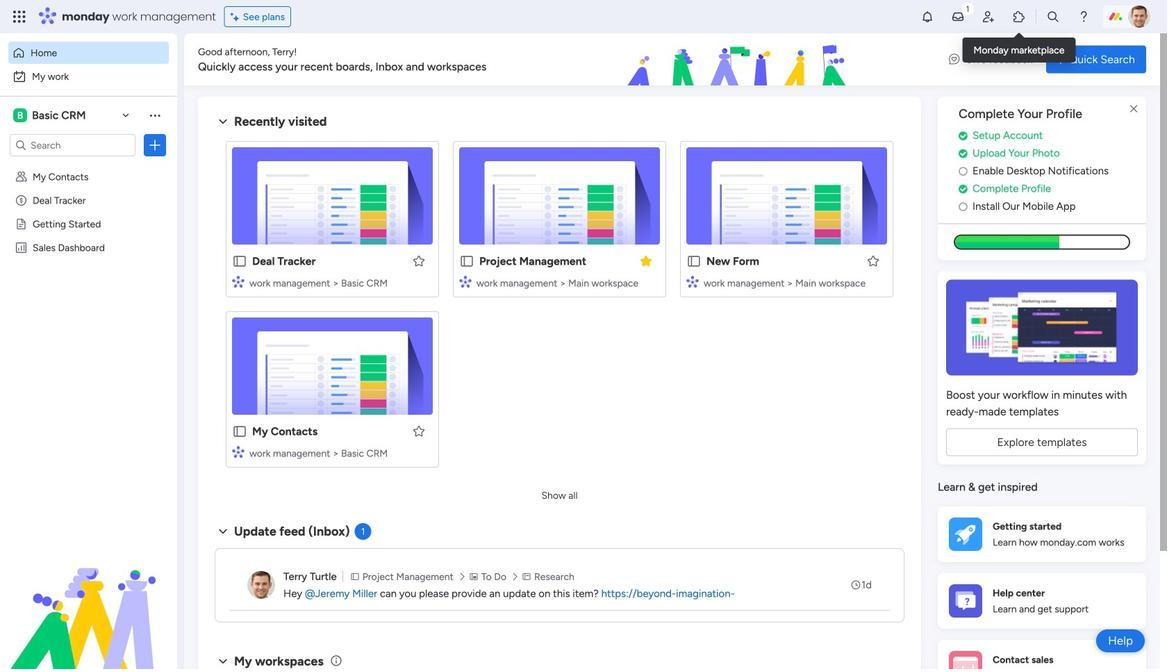 Task type: vqa. For each thing, say whether or not it's contained in the screenshot.
2 image
no



Task type: describe. For each thing, give the bounding box(es) containing it.
1 add to favorites image from the top
[[412, 254, 426, 268]]

0 horizontal spatial lottie animation element
[[0, 529, 177, 669]]

close my workspaces image
[[215, 653, 232, 669]]

1 horizontal spatial public board image
[[687, 254, 702, 269]]

workspace selection element
[[13, 107, 88, 124]]

add to favorites image
[[867, 254, 881, 268]]

0 horizontal spatial terry turtle image
[[247, 571, 275, 599]]

workspace options image
[[148, 108, 162, 122]]

0 horizontal spatial public board image
[[15, 218, 28, 231]]

1 check circle image from the top
[[959, 131, 968, 141]]

help image
[[1078, 10, 1091, 24]]

0 vertical spatial option
[[8, 42, 169, 64]]

quick search results list box
[[215, 130, 905, 485]]

contact sales element
[[939, 640, 1147, 669]]

invite members image
[[982, 10, 996, 24]]

remove from favorites image
[[640, 254, 653, 268]]

1 horizontal spatial terry turtle image
[[1129, 6, 1151, 28]]

0 horizontal spatial public board image
[[232, 424, 247, 439]]

workspace image
[[13, 108, 27, 123]]

close update feed (inbox) image
[[215, 523, 232, 540]]

update feed image
[[952, 10, 966, 24]]

circle o image
[[959, 201, 968, 212]]

search everything image
[[1047, 10, 1061, 24]]

2 check circle image from the top
[[959, 148, 968, 159]]

1 image
[[962, 1, 975, 16]]

dapulse x slim image
[[1126, 101, 1143, 117]]

see plans image
[[231, 9, 243, 25]]

public dashboard image
[[15, 241, 28, 254]]

getting started element
[[939, 507, 1147, 562]]

1 vertical spatial option
[[8, 65, 169, 88]]



Task type: locate. For each thing, give the bounding box(es) containing it.
Search in workspace field
[[29, 137, 116, 153]]

terry turtle image
[[1129, 6, 1151, 28], [247, 571, 275, 599]]

public board image
[[15, 218, 28, 231], [232, 254, 247, 269], [460, 254, 475, 269]]

1 vertical spatial check circle image
[[959, 148, 968, 159]]

1 vertical spatial public board image
[[232, 424, 247, 439]]

lottie animation image for topmost lottie animation element
[[545, 33, 936, 86]]

1 horizontal spatial lottie animation element
[[545, 33, 936, 86]]

lottie animation image
[[545, 33, 936, 86], [0, 529, 177, 669]]

1 horizontal spatial lottie animation image
[[545, 33, 936, 86]]

v2 bolt switch image
[[1058, 52, 1066, 67]]

2 vertical spatial option
[[0, 164, 177, 167]]

public board image
[[687, 254, 702, 269], [232, 424, 247, 439]]

1 horizontal spatial public board image
[[232, 254, 247, 269]]

list box
[[0, 162, 177, 447]]

option
[[8, 42, 169, 64], [8, 65, 169, 88], [0, 164, 177, 167]]

0 vertical spatial add to favorites image
[[412, 254, 426, 268]]

monday marketplace image
[[1013, 10, 1027, 24]]

circle o image
[[959, 166, 968, 176]]

notifications image
[[921, 10, 935, 24]]

close recently visited image
[[215, 113, 232, 130]]

help center element
[[939, 573, 1147, 629]]

1 vertical spatial lottie animation element
[[0, 529, 177, 669]]

0 vertical spatial lottie animation image
[[545, 33, 936, 86]]

3 check circle image from the top
[[959, 184, 968, 194]]

1 vertical spatial add to favorites image
[[412, 424, 426, 438]]

templates image image
[[951, 280, 1135, 376]]

0 vertical spatial check circle image
[[959, 131, 968, 141]]

lottie animation image for the left lottie animation element
[[0, 529, 177, 669]]

public board image for first add to favorites icon from the top
[[232, 254, 247, 269]]

check circle image
[[959, 131, 968, 141], [959, 148, 968, 159], [959, 184, 968, 194]]

0 vertical spatial terry turtle image
[[1129, 6, 1151, 28]]

2 add to favorites image from the top
[[412, 424, 426, 438]]

2 horizontal spatial public board image
[[460, 254, 475, 269]]

1 vertical spatial terry turtle image
[[247, 571, 275, 599]]

2 vertical spatial check circle image
[[959, 184, 968, 194]]

1 element
[[355, 523, 372, 540]]

v2 user feedback image
[[950, 52, 960, 67]]

0 horizontal spatial lottie animation image
[[0, 529, 177, 669]]

lottie animation element
[[545, 33, 936, 86], [0, 529, 177, 669]]

1 vertical spatial lottie animation image
[[0, 529, 177, 669]]

0 vertical spatial public board image
[[687, 254, 702, 269]]

add to favorites image
[[412, 254, 426, 268], [412, 424, 426, 438]]

select product image
[[13, 10, 26, 24]]

0 vertical spatial lottie animation element
[[545, 33, 936, 86]]

public board image for remove from favorites icon
[[460, 254, 475, 269]]

options image
[[148, 138, 162, 152]]



